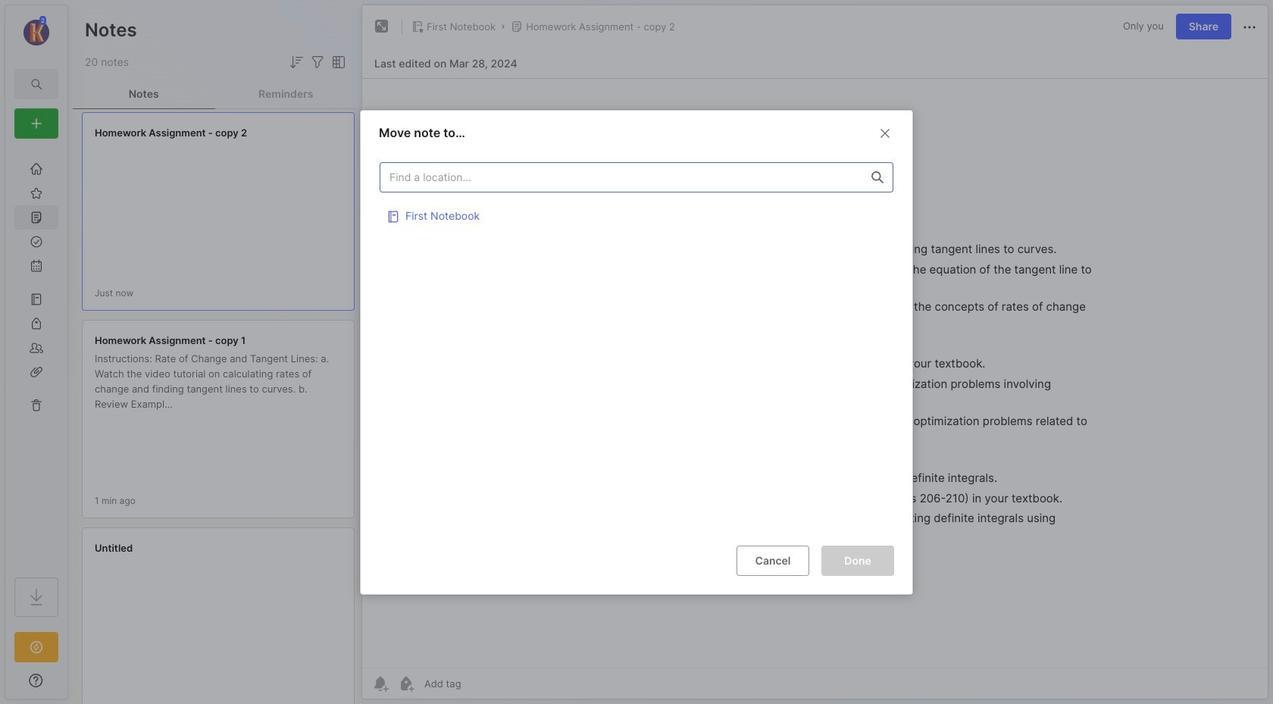 Task type: describe. For each thing, give the bounding box(es) containing it.
home image
[[29, 161, 44, 177]]

edit search image
[[27, 75, 45, 93]]

upgrade image
[[27, 638, 45, 656]]

add a reminder image
[[371, 674, 390, 693]]

add tag image
[[397, 674, 415, 693]]

cell inside find a location field
[[380, 199, 893, 230]]



Task type: vqa. For each thing, say whether or not it's contained in the screenshot.
Note Editor text field
yes



Task type: locate. For each thing, give the bounding box(es) containing it.
tree inside main element
[[5, 148, 67, 564]]

close image
[[876, 124, 894, 142]]

tree
[[5, 148, 67, 564]]

Note Editor text field
[[362, 78, 1268, 668]]

Find a location… text field
[[380, 164, 862, 189]]

main element
[[0, 0, 73, 704]]

cell
[[380, 199, 893, 230]]

tab list
[[73, 79, 357, 109]]

expand note image
[[373, 17, 391, 36]]

note window element
[[361, 5, 1269, 699]]

Find a location field
[[372, 154, 901, 533]]



